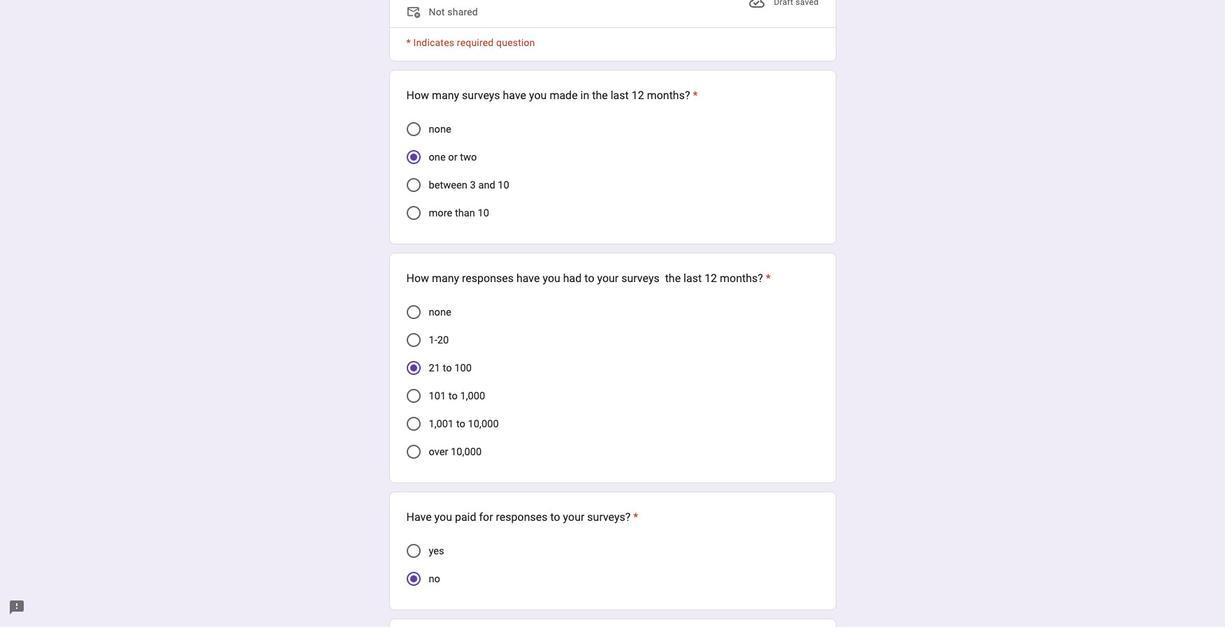 Task type: vqa. For each thing, say whether or not it's contained in the screenshot.
"none" image for How many responses have you had to your surveys  the last 12 months? *
yes



Task type: describe. For each thing, give the bounding box(es) containing it.
how many surveys have you made in the last 12 months? *
[[407, 89, 698, 102]]

not
[[429, 6, 445, 18]]

101
[[429, 390, 446, 403]]

1-20
[[429, 334, 449, 347]]

2 vertical spatial you
[[435, 511, 452, 525]]

between 3 and 10 image
[[407, 178, 421, 192]]

none for responses
[[429, 306, 452, 319]]

indicates
[[414, 37, 455, 48]]

required question element for *
[[691, 88, 698, 104]]

between 3 and 10
[[429, 179, 510, 192]]

list containing how many surveys have you made in the last 12 months?
[[389, 70, 837, 628]]

over 10,000 image
[[407, 446, 421, 460]]

none for surveys
[[429, 123, 452, 136]]

1 vertical spatial 10
[[478, 207, 489, 220]]

none image for how many responses have you had to your surveys  the last 12 months? *
[[407, 306, 421, 320]]

0 vertical spatial responses
[[462, 272, 514, 285]]

1 20 image
[[407, 334, 421, 348]]

for
[[479, 511, 493, 525]]

many for surveys
[[432, 89, 460, 102]]

yes image
[[407, 545, 421, 559]]

heading for between 3 and 10
[[407, 88, 698, 104]]

have
[[407, 511, 432, 525]]

101 to 1,000
[[429, 390, 485, 403]]

have for surveys
[[503, 89, 527, 102]]

20
[[438, 334, 449, 347]]

or
[[448, 151, 458, 164]]

0 horizontal spatial the
[[592, 89, 608, 102]]

more than 10
[[429, 207, 489, 220]]

1-
[[429, 334, 438, 347]]

1 vertical spatial 10,000
[[451, 446, 482, 459]]

21 to 100 radio
[[407, 362, 421, 376]]

you for had
[[543, 272, 561, 285]]

yes
[[429, 546, 445, 558]]

had
[[563, 272, 582, 285]]

how for how many responses have you had to your surveys  the last 12 months? *
[[407, 272, 429, 285]]

in
[[581, 89, 590, 102]]

to right had at top left
[[585, 272, 595, 285]]

no image
[[410, 576, 417, 583]]

between
[[429, 179, 468, 192]]

0 horizontal spatial required question element
[[631, 510, 639, 527]]

100
[[455, 362, 472, 375]]

1 horizontal spatial 12
[[705, 272, 718, 285]]

have for responses
[[517, 272, 540, 285]]

1,001 to 10,000 image
[[407, 418, 421, 432]]

0 horizontal spatial 12
[[632, 89, 645, 102]]

21 to 100 image
[[410, 365, 417, 372]]

how many responses have you had to your surveys  the last 12 months? *
[[407, 272, 771, 285]]

and
[[479, 179, 496, 192]]

0 vertical spatial last
[[611, 89, 629, 102]]

have you paid for responses to your surveys? *
[[407, 511, 639, 525]]

1 vertical spatial months?
[[720, 272, 764, 285]]

shared
[[448, 6, 478, 18]]

heading for 21 to 100
[[407, 271, 771, 288]]

101 to 1,000 image
[[407, 390, 421, 404]]

none radio for how many surveys have you made in the last 12 months? *
[[407, 123, 421, 136]]

question
[[497, 37, 535, 48]]



Task type: locate. For each thing, give the bounding box(es) containing it.
how for how many surveys have you made in the last 12 months? *
[[407, 89, 429, 102]]

one or two
[[429, 151, 477, 164]]

have right surveys at the top left of page
[[503, 89, 527, 102]]

3 heading from the top
[[407, 510, 639, 527]]

you left paid in the left of the page
[[435, 511, 452, 525]]

2 none radio from the top
[[407, 306, 421, 320]]

0 vertical spatial months?
[[647, 89, 691, 102]]

how
[[407, 89, 429, 102], [407, 272, 429, 285]]

required question element for months?
[[764, 271, 771, 288]]

1 vertical spatial have
[[517, 272, 540, 285]]

2 none image from the top
[[407, 306, 421, 320]]

2 vertical spatial required question element
[[631, 510, 639, 527]]

more
[[429, 207, 453, 220]]

to for 1,000
[[449, 390, 458, 403]]

how down indicates
[[407, 89, 429, 102]]

responses down than
[[462, 272, 514, 285]]

between 3 and 10 radio
[[407, 178, 421, 192]]

heading containing how many surveys have you made in the last 12 months?
[[407, 88, 698, 104]]

2 horizontal spatial required question element
[[764, 271, 771, 288]]

heading containing how many responses have you had to your surveys  the last 12 months?
[[407, 271, 771, 288]]

1 none image from the top
[[407, 123, 421, 136]]

0 horizontal spatial 10
[[478, 207, 489, 220]]

your left the surveys?
[[563, 511, 585, 525]]

1 vertical spatial last
[[684, 272, 702, 285]]

one or two image
[[410, 154, 417, 161]]

1 horizontal spatial the
[[665, 272, 681, 285]]

0 horizontal spatial months?
[[647, 89, 691, 102]]

to for 10,000
[[457, 418, 466, 431]]

10,000 right over
[[451, 446, 482, 459]]

more than 10 radio
[[407, 206, 421, 220]]

required
[[457, 37, 494, 48]]

1 none radio from the top
[[407, 123, 421, 136]]

* indicates required question
[[407, 37, 535, 48]]

1 vertical spatial many
[[432, 272, 460, 285]]

many left surveys at the top left of page
[[432, 89, 460, 102]]

0 vertical spatial how
[[407, 89, 429, 102]]

many
[[432, 89, 460, 102], [432, 272, 460, 285]]

no
[[429, 574, 441, 586]]

none up 1-20
[[429, 306, 452, 319]]

required question element
[[691, 88, 698, 104], [764, 271, 771, 288], [631, 510, 639, 527]]

2 none from the top
[[429, 306, 452, 319]]

none image for how many surveys have you made in the last 12 months? *
[[407, 123, 421, 136]]

none up one
[[429, 123, 452, 136]]

1 horizontal spatial months?
[[720, 272, 764, 285]]

21 to 100
[[429, 362, 472, 375]]

made
[[550, 89, 578, 102]]

how up 1 20 icon
[[407, 272, 429, 285]]

your
[[597, 272, 619, 285], [563, 511, 585, 525]]

list
[[389, 70, 837, 628]]

surveys?
[[588, 511, 631, 525]]

1 heading from the top
[[407, 88, 698, 104]]

1,001
[[429, 418, 454, 431]]

have
[[503, 89, 527, 102], [517, 272, 540, 285]]

0 vertical spatial your
[[597, 272, 619, 285]]

to right 101
[[449, 390, 458, 403]]

two
[[460, 151, 477, 164]]

last
[[611, 89, 629, 102], [684, 272, 702, 285]]

0 vertical spatial none image
[[407, 123, 421, 136]]

you left made
[[529, 89, 547, 102]]

none radio for how many responses have you had to your surveys  the last 12 months? *
[[407, 306, 421, 320]]

10 right and
[[498, 179, 510, 192]]

many up 20 on the left of the page
[[432, 272, 460, 285]]

to left the surveys?
[[551, 511, 561, 525]]

*
[[407, 37, 411, 48], [693, 89, 698, 102], [766, 272, 771, 285], [634, 511, 639, 525]]

1,001 to 10,000
[[429, 418, 499, 431]]

none radio up 1-20 radio
[[407, 306, 421, 320]]

0 vertical spatial none radio
[[407, 123, 421, 136]]

0 horizontal spatial last
[[611, 89, 629, 102]]

2 vertical spatial heading
[[407, 510, 639, 527]]

to right '21'
[[443, 362, 452, 375]]

1,001 to 10,000 radio
[[407, 418, 421, 432]]

responses right for
[[496, 511, 548, 525]]

one
[[429, 151, 446, 164]]

2 many from the top
[[432, 272, 460, 285]]

none image up 1-20 radio
[[407, 306, 421, 320]]

many for responses
[[432, 272, 460, 285]]

0 vertical spatial heading
[[407, 88, 698, 104]]

1 vertical spatial how
[[407, 272, 429, 285]]

0 vertical spatial the
[[592, 89, 608, 102]]

than
[[455, 207, 475, 220]]

responses
[[462, 272, 514, 285], [496, 511, 548, 525]]

1 vertical spatial none
[[429, 306, 452, 319]]

paid
[[455, 511, 477, 525]]

none radio up one or two option
[[407, 123, 421, 136]]

your email and google account are not part of your response image
[[407, 5, 429, 22]]

1,000
[[460, 390, 485, 403]]

to right 1,001
[[457, 418, 466, 431]]

over 10,000 radio
[[407, 446, 421, 460]]

yes radio
[[407, 545, 421, 559]]

have left had at top left
[[517, 272, 540, 285]]

0 vertical spatial many
[[432, 89, 460, 102]]

1 vertical spatial the
[[665, 272, 681, 285]]

2 heading from the top
[[407, 271, 771, 288]]

1 vertical spatial responses
[[496, 511, 548, 525]]

status
[[749, 0, 819, 19]]

10,000
[[468, 418, 499, 431], [451, 446, 482, 459]]

none image up one or two option
[[407, 123, 421, 136]]

10 right than
[[478, 207, 489, 220]]

0 vertical spatial you
[[529, 89, 547, 102]]

you for made
[[529, 89, 547, 102]]

0 vertical spatial none
[[429, 123, 452, 136]]

none image
[[407, 123, 421, 136], [407, 306, 421, 320]]

the
[[592, 89, 608, 102], [665, 272, 681, 285]]

1-20 radio
[[407, 334, 421, 348]]

0 vertical spatial 10,000
[[468, 418, 499, 431]]

1 vertical spatial none radio
[[407, 306, 421, 320]]

you left had at top left
[[543, 272, 561, 285]]

not shared
[[429, 6, 478, 18]]

no radio
[[407, 573, 421, 587]]

1 horizontal spatial required question element
[[691, 88, 698, 104]]

1 vertical spatial none image
[[407, 306, 421, 320]]

none radio
[[407, 123, 421, 136], [407, 306, 421, 320]]

1 horizontal spatial last
[[684, 272, 702, 285]]

10,000 down 1,000
[[468, 418, 499, 431]]

1 vertical spatial required question element
[[764, 271, 771, 288]]

1 how from the top
[[407, 89, 429, 102]]

surveys
[[462, 89, 500, 102]]

1 vertical spatial 12
[[705, 272, 718, 285]]

your right had at top left
[[597, 272, 619, 285]]

1 vertical spatial heading
[[407, 271, 771, 288]]

to for 100
[[443, 362, 452, 375]]

0 vertical spatial required question element
[[691, 88, 698, 104]]

1 many from the top
[[432, 89, 460, 102]]

0 vertical spatial 10
[[498, 179, 510, 192]]

none
[[429, 123, 452, 136], [429, 306, 452, 319]]

months?
[[647, 89, 691, 102], [720, 272, 764, 285]]

one or two radio
[[407, 150, 421, 164]]

2 how from the top
[[407, 272, 429, 285]]

you
[[529, 89, 547, 102], [543, 272, 561, 285], [435, 511, 452, 525]]

over
[[429, 446, 449, 459]]

0 vertical spatial have
[[503, 89, 527, 102]]

to
[[585, 272, 595, 285], [443, 362, 452, 375], [449, 390, 458, 403], [457, 418, 466, 431], [551, 511, 561, 525]]

1 horizontal spatial 10
[[498, 179, 510, 192]]

101 to 1,000 radio
[[407, 390, 421, 404]]

3
[[470, 179, 476, 192]]

heading containing have you paid for responses to your surveys?
[[407, 510, 639, 527]]

12
[[632, 89, 645, 102], [705, 272, 718, 285]]

more than 10 image
[[407, 206, 421, 220]]

0 vertical spatial 12
[[632, 89, 645, 102]]

heading
[[407, 88, 698, 104], [407, 271, 771, 288], [407, 510, 639, 527]]

1 none from the top
[[429, 123, 452, 136]]

over 10,000
[[429, 446, 482, 459]]

1 vertical spatial your
[[563, 511, 585, 525]]

1 horizontal spatial your
[[597, 272, 619, 285]]

21
[[429, 362, 441, 375]]

10
[[498, 179, 510, 192], [478, 207, 489, 220]]

0 horizontal spatial your
[[563, 511, 585, 525]]

1 vertical spatial you
[[543, 272, 561, 285]]



